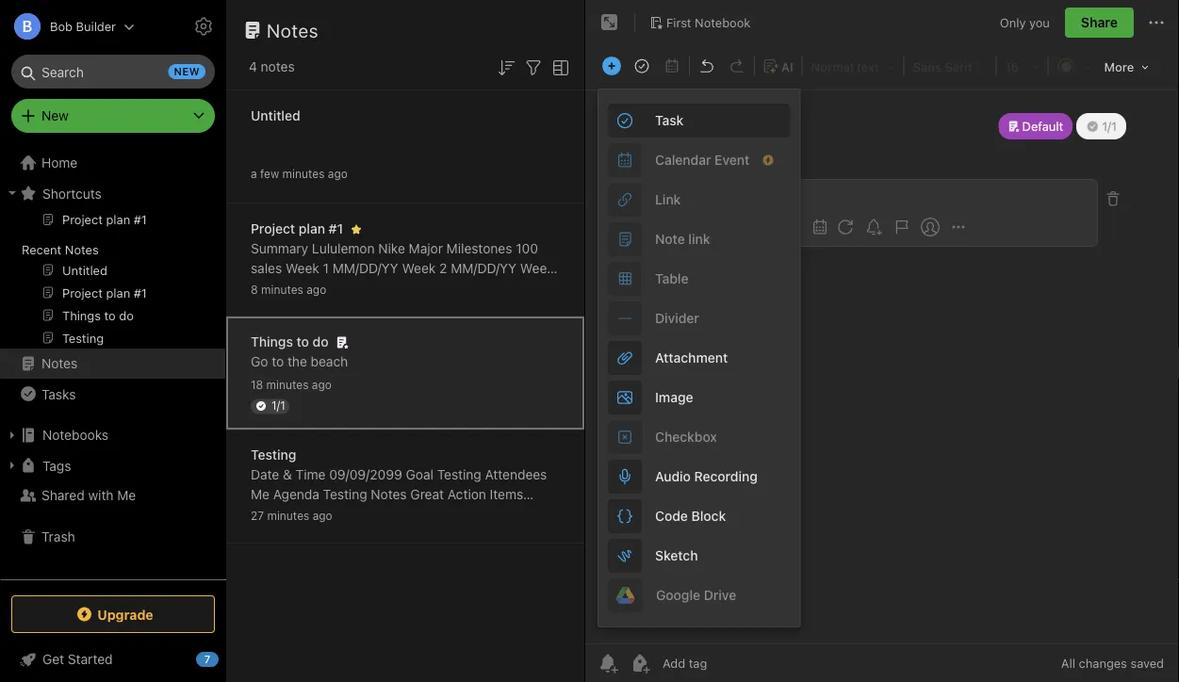 Task type: describe. For each thing, give the bounding box(es) containing it.
up
[[390, 507, 406, 522]]

sketch link
[[598, 536, 799, 576]]

date
[[251, 467, 279, 483]]

note link link
[[598, 220, 799, 259]]

ago for 18 minutes ago
[[312, 378, 332, 392]]

Font size field
[[999, 53, 1046, 79]]

0 horizontal spatial 2
[[392, 300, 400, 316]]

shared
[[41, 488, 85, 503]]

0 vertical spatial 4
[[249, 59, 257, 74]]

code
[[655, 508, 688, 524]]

ago for 8 minutes ago
[[307, 283, 326, 296]]

drive
[[704, 588, 736, 603]]

items
[[490, 487, 523, 502]]

share button
[[1065, 8, 1134, 38]]

all
[[1061, 656, 1075, 671]]

google drive link
[[598, 576, 799, 615]]

Account field
[[0, 8, 135, 45]]

mm/dd/yy down sales
[[262, 280, 328, 296]]

5
[[488, 280, 496, 296]]

started
[[68, 652, 113, 667]]

week down 100
[[520, 261, 554, 276]]

0 vertical spatial meeting
[[409, 507, 459, 522]]

#1
[[329, 221, 343, 237]]

plan
[[299, 221, 325, 237]]

me inside date & time 09/09/2099 goal testing attendees me agenda testing notes great action items assignee status clean up meeting notes send out meeting notes and actio...
[[251, 487, 269, 502]]

sales
[[251, 261, 282, 276]]

table link
[[598, 259, 799, 299]]

tasks
[[41, 386, 76, 402]]

undo image
[[694, 53, 720, 79]]

8
[[251, 283, 258, 296]]

add tag image
[[629, 652, 651, 675]]

0 horizontal spatial 1
[[323, 261, 329, 276]]

more
[[1104, 60, 1134, 74]]

shortcuts button
[[0, 178, 225, 208]]

few
[[260, 167, 279, 180]]

you
[[1029, 15, 1050, 29]]

0 horizontal spatial 3
[[251, 280, 259, 296]]

attachment
[[655, 350, 728, 366]]

task up do
[[320, 300, 348, 316]]

More field
[[1098, 53, 1156, 80]]

expand notebooks image
[[5, 428, 20, 443]]

only
[[1000, 15, 1026, 29]]

table
[[655, 271, 688, 287]]

trash
[[41, 529, 75, 545]]

things
[[251, 334, 293, 350]]

minutes for 8 minutes ago
[[261, 283, 303, 296]]

0 horizontal spatial me
[[117, 488, 136, 503]]

milestones
[[446, 241, 512, 256]]

builder
[[76, 19, 116, 33]]

only you
[[1000, 15, 1050, 29]]

beach
[[311, 354, 348, 369]]

settings image
[[192, 15, 215, 38]]

bob builder
[[50, 19, 116, 33]]

week up 8 minutes ago on the top
[[286, 261, 319, 276]]

click to collapse image
[[219, 647, 233, 670]]

all changes saved
[[1061, 656, 1164, 671]]

dropdown list menu
[[598, 101, 799, 615]]

action
[[448, 487, 486, 502]]

minutes for 18 minutes ago
[[266, 378, 309, 392]]

saved
[[1130, 656, 1164, 671]]

more actions image
[[1145, 11, 1168, 34]]

font size image
[[1000, 54, 1045, 78]]

week left the 5
[[451, 280, 484, 296]]

do
[[313, 334, 328, 350]]

trash link
[[0, 522, 225, 552]]

link
[[688, 231, 710, 247]]

time
[[296, 467, 326, 483]]

link
[[655, 192, 681, 207]]

first notebook button
[[643, 9, 757, 36]]

out
[[535, 507, 554, 522]]

18 minutes ago
[[251, 378, 332, 392]]

heading level image
[[805, 54, 901, 78]]

block
[[691, 508, 726, 524]]

2 horizontal spatial 4
[[478, 300, 487, 316]]

expand note image
[[598, 11, 621, 34]]

shared with me
[[41, 488, 136, 503]]

recent
[[22, 242, 62, 256]]

actio...
[[367, 526, 408, 542]]

tags button
[[0, 451, 225, 481]]

Font color field
[[1050, 53, 1098, 79]]

google
[[656, 588, 700, 603]]

changes
[[1079, 656, 1127, 671]]

Insert field
[[598, 53, 626, 79]]

notes up 4 notes
[[267, 19, 319, 41]]

tags
[[42, 458, 71, 473]]

a few minutes ago
[[251, 167, 348, 180]]

Font family field
[[906, 53, 994, 79]]

audio recording link
[[598, 457, 799, 497]]

&
[[283, 467, 292, 483]]

date & time 09/09/2099 goal testing attendees me agenda testing notes great action items assignee status clean up meeting notes send out meeting notes and actio...
[[251, 467, 554, 542]]

note
[[655, 231, 685, 247]]

assignee
[[251, 507, 306, 522]]

image
[[655, 390, 693, 405]]

expand tags image
[[5, 458, 20, 473]]

lululemon
[[312, 241, 375, 256]]

1 horizontal spatial 4
[[369, 280, 378, 296]]

great
[[410, 487, 444, 502]]

goal
[[406, 467, 434, 483]]

a
[[251, 167, 257, 180]]

attendees
[[485, 467, 547, 483]]

week down major
[[402, 261, 436, 276]]

code block link
[[598, 497, 799, 536]]

2 vertical spatial notes
[[304, 526, 338, 542]]

get started
[[42, 652, 113, 667]]

recent notes
[[22, 242, 99, 256]]

task left 'le...'
[[447, 300, 475, 316]]

task down major
[[404, 300, 432, 316]]

100
[[516, 241, 538, 256]]

go to the beach
[[251, 354, 348, 369]]

27 minutes ago
[[251, 509, 332, 523]]

View options field
[[545, 55, 572, 79]]

tasks button
[[0, 379, 225, 409]]

task image
[[629, 53, 655, 79]]

add filters image
[[522, 56, 545, 79]]

0 horizontal spatial notes
[[261, 59, 295, 74]]

Help and Learning task checklist field
[[0, 645, 226, 675]]

summary
[[251, 241, 308, 256]]

shortcuts
[[42, 185, 102, 201]]

note window element
[[585, 0, 1179, 682]]

status
[[310, 507, 349, 522]]



Task type: locate. For each thing, give the bounding box(es) containing it.
09/09/2099
[[329, 467, 402, 483]]

2
[[439, 261, 447, 276], [392, 300, 400, 316]]

font color image
[[1051, 54, 1097, 78]]

1 vertical spatial notes
[[462, 507, 496, 522]]

4
[[249, 59, 257, 74], [369, 280, 378, 296], [478, 300, 487, 316]]

calendar event link
[[598, 140, 799, 180]]

to for go
[[272, 354, 284, 369]]

project
[[251, 221, 295, 237]]

notes down action on the left of the page
[[462, 507, 496, 522]]

ago down the agenda
[[313, 509, 332, 523]]

notebook
[[695, 15, 751, 29]]

4 left 'le...'
[[478, 300, 487, 316]]

new
[[174, 66, 200, 78]]

task inside dropdown list menu
[[655, 113, 684, 128]]

0 vertical spatial 2
[[439, 261, 447, 276]]

notes inside group
[[65, 242, 99, 256]]

2 horizontal spatial notes
[[462, 507, 496, 522]]

1 horizontal spatial notes
[[304, 526, 338, 542]]

major
[[409, 241, 443, 256]]

notes link
[[0, 349, 225, 379]]

add a reminder image
[[597, 652, 619, 675]]

me right the with
[[117, 488, 136, 503]]

7
[[204, 654, 210, 666]]

minutes right few
[[282, 167, 325, 180]]

0 vertical spatial notes
[[261, 59, 295, 74]]

to left do
[[296, 334, 309, 350]]

checkbox link
[[598, 418, 799, 457]]

mm/dd/yy down lululemon
[[332, 261, 398, 276]]

shared with me link
[[0, 481, 225, 511]]

0 horizontal spatial meeting
[[251, 526, 300, 542]]

Sort options field
[[495, 55, 517, 79]]

notebooks
[[42, 427, 108, 443]]

1 vertical spatial 3
[[435, 300, 443, 316]]

image link
[[598, 378, 799, 418]]

sketch
[[655, 548, 698, 564]]

me
[[251, 487, 269, 502], [117, 488, 136, 503]]

ago down beach
[[312, 378, 332, 392]]

google drive
[[656, 588, 736, 603]]

ago down lululemon
[[307, 283, 326, 296]]

8 minutes ago
[[251, 283, 326, 296]]

agenda
[[273, 487, 319, 502]]

and
[[341, 526, 364, 542]]

calendar
[[655, 152, 711, 168]]

notes up tasks
[[41, 356, 77, 371]]

minutes
[[282, 167, 325, 180], [261, 283, 303, 296], [266, 378, 309, 392], [267, 509, 309, 523]]

notes right recent
[[65, 242, 99, 256]]

calendar event
[[655, 152, 750, 168]]

tree containing home
[[0, 148, 226, 579]]

4 notes
[[249, 59, 295, 74]]

ago up the #1
[[328, 167, 348, 180]]

notes down status
[[304, 526, 338, 542]]

divider
[[655, 311, 699, 326]]

font family image
[[907, 54, 993, 78]]

2 vertical spatial testing
[[323, 487, 367, 502]]

me down date
[[251, 487, 269, 502]]

mm/dd/yy down major
[[381, 280, 447, 296]]

nike
[[378, 241, 405, 256]]

2 horizontal spatial testing
[[437, 467, 481, 483]]

0 horizontal spatial 4
[[249, 59, 257, 74]]

bob
[[50, 19, 73, 33]]

mm/dd/yy
[[332, 261, 398, 276], [451, 261, 517, 276], [262, 280, 328, 296], [381, 280, 447, 296], [251, 300, 317, 316]]

to for things
[[296, 334, 309, 350]]

first notebook
[[666, 15, 751, 29]]

things to do
[[251, 334, 328, 350]]

notes up up
[[371, 487, 407, 502]]

new
[[41, 108, 69, 123]]

3
[[251, 280, 259, 296], [435, 300, 443, 316]]

0 horizontal spatial to
[[272, 354, 284, 369]]

notes up untitled on the top of page
[[261, 59, 295, 74]]

to
[[296, 334, 309, 350], [272, 354, 284, 369]]

minutes down the agenda
[[267, 509, 309, 523]]

event
[[715, 152, 750, 168]]

ago for 27 minutes ago
[[313, 509, 332, 523]]

le...
[[490, 300, 516, 316]]

1 vertical spatial 2
[[392, 300, 400, 316]]

1 horizontal spatial 2
[[439, 261, 447, 276]]

audio recording
[[655, 469, 758, 484]]

3 down major
[[435, 300, 443, 316]]

tree
[[0, 148, 226, 579]]

4 up untitled on the top of page
[[249, 59, 257, 74]]

attachment link
[[598, 338, 799, 378]]

divider link
[[598, 299, 799, 338]]

week
[[286, 261, 319, 276], [402, 261, 436, 276], [520, 261, 554, 276], [332, 280, 366, 296], [451, 280, 484, 296]]

note link
[[655, 231, 710, 247]]

Add filters field
[[522, 55, 545, 79]]

upgrade button
[[11, 596, 215, 633]]

mm/dd/yy down milestones
[[451, 261, 517, 276]]

1 horizontal spatial meeting
[[409, 507, 459, 522]]

meeting down great
[[409, 507, 459, 522]]

untitled
[[251, 108, 300, 123]]

1 vertical spatial 4
[[369, 280, 378, 296]]

2 down major
[[439, 261, 447, 276]]

1 horizontal spatial 3
[[435, 300, 443, 316]]

notes inside date & time 09/09/2099 goal testing attendees me agenda testing notes great action items assignee status clean up meeting notes send out meeting notes and actio...
[[371, 487, 407, 502]]

0 vertical spatial 1
[[323, 261, 329, 276]]

share
[[1081, 15, 1118, 30]]

1 vertical spatial testing
[[437, 467, 481, 483]]

testing
[[251, 447, 296, 463], [437, 467, 481, 483], [323, 487, 367, 502]]

4 down lululemon
[[369, 280, 378, 296]]

summary lululemon nike major milestones 100 sales week 1 mm/dd/yy week 2 mm/dd/yy week 3 mm/dd/yy week 4 mm/dd/yy week 5 mm/dd/yy task 1 task 2 task 3 task 4 le...
[[251, 241, 554, 316]]

1 vertical spatial meeting
[[251, 526, 300, 542]]

go
[[251, 354, 268, 369]]

notes
[[261, 59, 295, 74], [462, 507, 496, 522], [304, 526, 338, 542]]

0 vertical spatial to
[[296, 334, 309, 350]]

send
[[500, 507, 531, 522]]

18
[[251, 378, 263, 392]]

recent notes group
[[0, 208, 225, 356]]

get
[[42, 652, 64, 667]]

first
[[666, 15, 691, 29]]

testing up status
[[323, 487, 367, 502]]

mm/dd/yy down 8 minutes ago on the top
[[251, 300, 317, 316]]

notes
[[267, 19, 319, 41], [65, 242, 99, 256], [41, 356, 77, 371], [371, 487, 407, 502]]

More actions field
[[1145, 8, 1168, 38]]

1
[[323, 261, 329, 276], [352, 300, 358, 316]]

minutes up '1/1'
[[266, 378, 309, 392]]

week down lululemon
[[332, 280, 366, 296]]

notebooks link
[[0, 420, 225, 451]]

0 horizontal spatial testing
[[251, 447, 296, 463]]

1 horizontal spatial 1
[[352, 300, 358, 316]]

Heading level field
[[805, 53, 902, 79]]

minutes down sales
[[261, 283, 303, 296]]

1 horizontal spatial me
[[251, 487, 269, 502]]

home link
[[0, 148, 226, 178]]

the
[[287, 354, 307, 369]]

testing up action on the left of the page
[[437, 467, 481, 483]]

Search text field
[[25, 55, 202, 89]]

1 vertical spatial to
[[272, 354, 284, 369]]

1 horizontal spatial to
[[296, 334, 309, 350]]

Add tag field
[[661, 655, 802, 672]]

0 vertical spatial testing
[[251, 447, 296, 463]]

1 horizontal spatial testing
[[323, 487, 367, 502]]

1 vertical spatial 1
[[352, 300, 358, 316]]

Note Editor text field
[[585, 90, 1179, 644]]

new button
[[11, 99, 215, 133]]

task down nike
[[361, 300, 389, 316]]

2 vertical spatial 4
[[478, 300, 487, 316]]

upgrade
[[97, 607, 153, 622]]

2 down nike
[[392, 300, 400, 316]]

home
[[41, 155, 78, 171]]

new search field
[[25, 55, 205, 89]]

audio
[[655, 469, 691, 484]]

testing up date
[[251, 447, 296, 463]]

meeting down assignee
[[251, 526, 300, 542]]

3 down sales
[[251, 280, 259, 296]]

project plan #1
[[251, 221, 343, 237]]

link link
[[598, 180, 799, 220]]

task up calendar
[[655, 113, 684, 128]]

0 vertical spatial 3
[[251, 280, 259, 296]]

to right "go"
[[272, 354, 284, 369]]

minutes for 27 minutes ago
[[267, 509, 309, 523]]



Task type: vqa. For each thing, say whether or not it's contained in the screenshot.
the bottom to
yes



